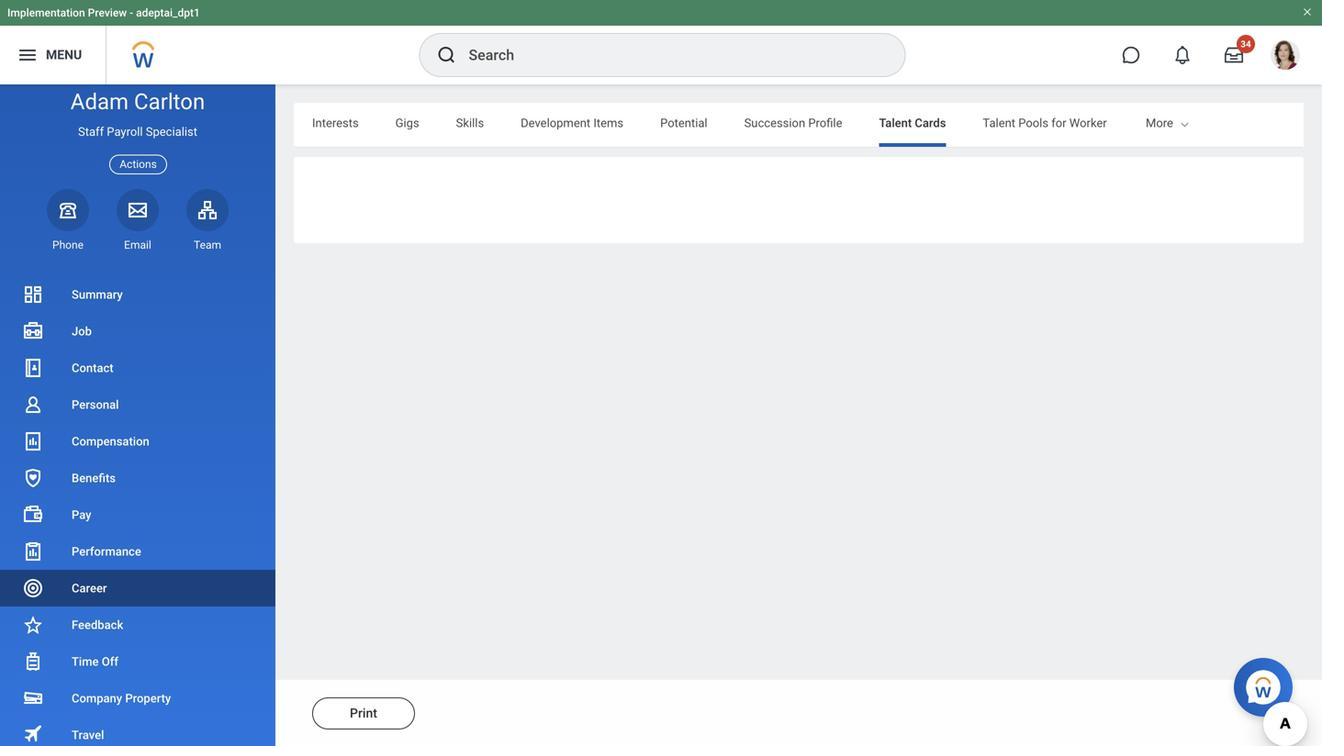 Task type: describe. For each thing, give the bounding box(es) containing it.
job link
[[0, 313, 275, 350]]

career image
[[22, 578, 44, 600]]

pay
[[72, 508, 91, 522]]

talent cards
[[879, 116, 946, 130]]

phone
[[52, 239, 84, 251]]

justify image
[[17, 44, 39, 66]]

worker
[[1069, 116, 1107, 130]]

potential
[[660, 116, 708, 130]]

travel
[[72, 729, 104, 742]]

contact image
[[22, 357, 44, 379]]

benefits image
[[22, 467, 44, 489]]

personal
[[72, 398, 119, 412]]

actions
[[120, 158, 157, 171]]

34 button
[[1214, 35, 1255, 75]]

search image
[[436, 44, 458, 66]]

view team image
[[196, 199, 219, 221]]

travel image
[[22, 723, 44, 745]]

menu button
[[0, 26, 106, 84]]

compensation
[[72, 435, 149, 449]]

summary
[[72, 288, 123, 302]]

career link
[[0, 570, 275, 607]]

team
[[194, 239, 221, 251]]

email button
[[117, 189, 159, 252]]

more
[[1146, 116, 1173, 130]]

team link
[[186, 189, 229, 252]]

development
[[521, 116, 591, 130]]

adeptai_dpt1
[[136, 6, 200, 19]]

company
[[72, 692, 122, 706]]

profile
[[808, 116, 842, 130]]

cards
[[915, 116, 946, 130]]

-
[[130, 6, 133, 19]]

compensation image
[[22, 431, 44, 453]]

time off
[[72, 655, 118, 669]]

print button
[[312, 698, 415, 730]]

inbox large image
[[1225, 46, 1243, 64]]

succession
[[744, 116, 805, 130]]

notifications large image
[[1173, 46, 1192, 64]]

learning
[[1144, 116, 1190, 130]]

job image
[[22, 320, 44, 342]]

benefits
[[72, 471, 116, 485]]

time off image
[[22, 651, 44, 673]]

pay link
[[0, 497, 275, 533]]

phone image
[[55, 199, 81, 221]]

adam carlton
[[71, 89, 205, 115]]

navigation pane region
[[0, 84, 275, 746]]

skills
[[456, 116, 484, 130]]

compensation link
[[0, 423, 275, 460]]

implementation
[[7, 6, 85, 19]]

adam
[[71, 89, 129, 115]]

list containing summary
[[0, 276, 275, 746]]

off
[[102, 655, 118, 669]]



Task type: vqa. For each thing, say whether or not it's contained in the screenshot.
More
yes



Task type: locate. For each thing, give the bounding box(es) containing it.
phone button
[[47, 189, 89, 252]]

talent left "cards" at the right of the page
[[879, 116, 912, 130]]

mail image
[[127, 199, 149, 221]]

payroll
[[107, 125, 143, 139]]

performance link
[[0, 533, 275, 570]]

pools
[[1018, 116, 1049, 130]]

staff
[[78, 125, 104, 139]]

feedback
[[72, 618, 123, 632]]

close environment banner image
[[1302, 6, 1313, 17]]

talent
[[879, 116, 912, 130], [983, 116, 1016, 130]]

interests
[[312, 116, 359, 130]]

carlton
[[134, 89, 205, 115]]

34
[[1241, 39, 1251, 50]]

tab list containing interests
[[294, 103, 1304, 147]]

phone adam carlton element
[[47, 238, 89, 252]]

contact link
[[0, 350, 275, 387]]

talent pools for worker
[[983, 116, 1107, 130]]

menu banner
[[0, 0, 1322, 84]]

menu
[[46, 47, 82, 63]]

performance image
[[22, 541, 44, 563]]

succession profile
[[744, 116, 842, 130]]

time
[[72, 655, 99, 669]]

implementation preview -   adeptai_dpt1
[[7, 6, 200, 19]]

0 horizontal spatial talent
[[879, 116, 912, 130]]

feedback image
[[22, 614, 44, 636]]

list
[[0, 276, 275, 746]]

for
[[1052, 116, 1067, 130]]

property
[[125, 692, 171, 706]]

career
[[72, 582, 107, 595]]

actions button
[[109, 155, 167, 174]]

profile logan mcneil image
[[1271, 40, 1300, 74]]

talent for talent pools for worker
[[983, 116, 1016, 130]]

tab list
[[294, 103, 1304, 147]]

company property image
[[22, 688, 44, 710]]

1 talent from the left
[[879, 116, 912, 130]]

pay image
[[22, 504, 44, 526]]

specialist
[[146, 125, 197, 139]]

personal link
[[0, 387, 275, 423]]

summary image
[[22, 284, 44, 306]]

travel link
[[0, 717, 275, 746]]

time off link
[[0, 644, 275, 680]]

2 talent from the left
[[983, 116, 1016, 130]]

gigs
[[395, 116, 419, 130]]

preview
[[88, 6, 127, 19]]

job
[[72, 325, 92, 338]]

company property
[[72, 692, 171, 706]]

team adam carlton element
[[186, 238, 229, 252]]

company property link
[[0, 680, 275, 717]]

email
[[124, 239, 151, 251]]

Search Workday  search field
[[469, 35, 867, 75]]

1 horizontal spatial talent
[[983, 116, 1016, 130]]

performance
[[72, 545, 141, 559]]

talent left pools
[[983, 116, 1016, 130]]

summary link
[[0, 276, 275, 313]]

personal image
[[22, 394, 44, 416]]

print
[[350, 706, 377, 721]]

benefits link
[[0, 460, 275, 497]]

contact
[[72, 361, 113, 375]]

staff payroll specialist
[[78, 125, 197, 139]]

items
[[593, 116, 624, 130]]

talent for talent cards
[[879, 116, 912, 130]]

development items
[[521, 116, 624, 130]]

email adam carlton element
[[117, 238, 159, 252]]

feedback link
[[0, 607, 275, 644]]



